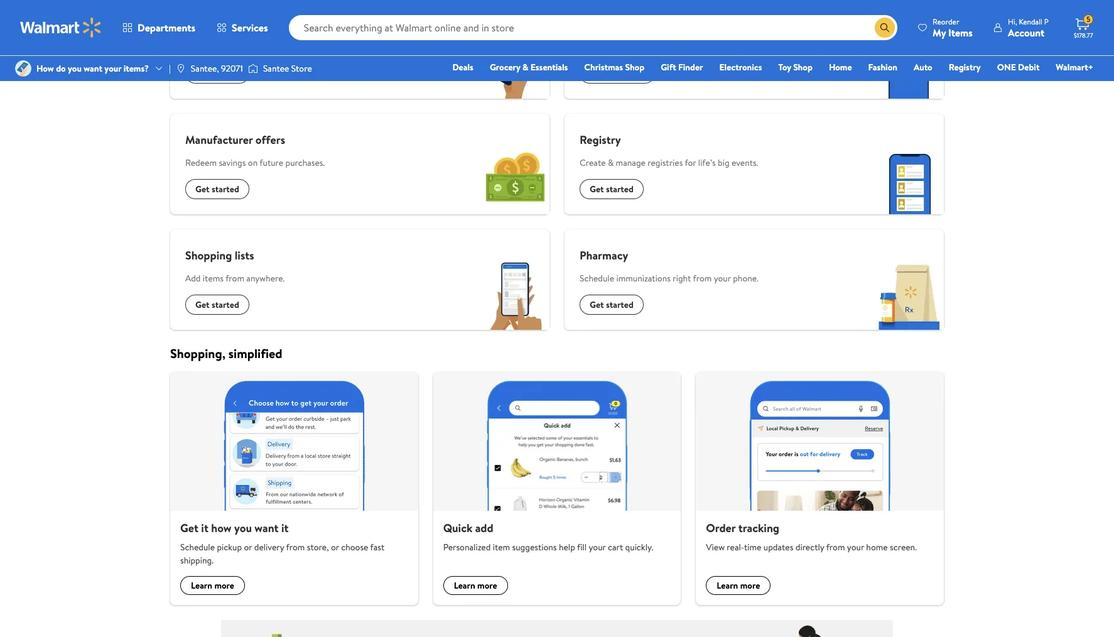 Task type: locate. For each thing, give the bounding box(es) containing it.
more inside get it how you want it list item
[[215, 579, 234, 592]]

registry down items
[[949, 61, 982, 74]]

pickup
[[217, 541, 242, 553]]

get down add
[[195, 299, 210, 311]]

it up delivery
[[282, 520, 289, 536]]

& right the grocery
[[523, 61, 529, 74]]

& for grocery
[[523, 61, 529, 74]]

deals link
[[447, 60, 479, 74]]

1 horizontal spatial more
[[478, 579, 498, 592]]

2 shop from the left
[[794, 61, 813, 74]]

& for create
[[608, 157, 614, 169]]

or right pickup on the left
[[244, 541, 252, 553]]

free
[[233, 41, 249, 54]]

learn more inside 'quick add' list item
[[454, 579, 498, 592]]

get started button down savings
[[185, 179, 249, 199]]

join walmart+ button
[[580, 64, 656, 84]]

it
[[201, 520, 209, 536], [282, 520, 289, 536]]

schedule down the pharmacy
[[580, 272, 615, 285]]

shop right toy
[[794, 61, 813, 74]]

hi, kendall p account
[[1009, 16, 1050, 39]]

redeem
[[185, 157, 217, 169]]

started down 'add items from anywhere.' at the top
[[212, 299, 239, 311]]

 image for santee, 92071
[[176, 63, 186, 74]]

my
[[933, 25, 947, 39]]

get started button for registry
[[580, 179, 644, 199]]

started
[[212, 67, 239, 80], [212, 183, 239, 196], [606, 183, 634, 196], [212, 299, 239, 311], [606, 299, 634, 311]]

0 horizontal spatial or
[[244, 541, 252, 553]]

1 or from the left
[[244, 541, 252, 553]]

started down manage
[[606, 183, 634, 196]]

2 horizontal spatial more
[[741, 579, 761, 592]]

3 more from the left
[[741, 579, 761, 592]]

1 horizontal spatial want
[[255, 520, 279, 536]]

more down item at the left bottom
[[478, 579, 498, 592]]

1 horizontal spatial learn
[[454, 579, 476, 592]]

 image left how
[[15, 60, 31, 77]]

fashion
[[869, 61, 898, 74]]

list containing get it how you want it
[[163, 372, 952, 605]]

cart
[[608, 541, 624, 553]]

shop
[[626, 61, 645, 74], [794, 61, 813, 74]]

0 horizontal spatial registry
[[580, 132, 621, 148]]

&
[[606, 16, 614, 32], [335, 41, 341, 54], [523, 61, 529, 74], [608, 157, 614, 169]]

learn more inside the order tracking list item
[[717, 579, 761, 592]]

Search search field
[[289, 15, 898, 40]]

shipping.
[[180, 554, 214, 567]]

your inside quick add personalized item suggestions help fill your cart quickly.
[[589, 541, 606, 553]]

learn more down shipping.
[[191, 579, 234, 592]]

how
[[211, 520, 232, 536]]

manufacturer offers. redeem savings on future purchases. get started. image
[[481, 145, 550, 214]]

get inside get it how you want it schedule pickup or delivery from store, or choose fast shipping.
[[180, 520, 199, 536]]

1 horizontal spatial shop
[[794, 61, 813, 74]]

items
[[949, 25, 974, 39]]

learn more down personalized
[[454, 579, 498, 592]]

search icon image
[[881, 23, 891, 33]]

registry up the create
[[580, 132, 621, 148]]

1 vertical spatial registry
[[580, 132, 621, 148]]

learn inside 'quick add' list item
[[454, 579, 476, 592]]

started down touch-
[[212, 67, 239, 80]]

& right the create
[[608, 157, 614, 169]]

get started down touch-
[[195, 67, 239, 80]]

your left home
[[848, 541, 865, 553]]

more down pickup on the left
[[215, 579, 234, 592]]

shop for toy shop
[[794, 61, 813, 74]]

0 horizontal spatial it
[[201, 520, 209, 536]]

0 vertical spatial want
[[84, 62, 102, 75]]

& left go
[[606, 16, 614, 32]]

savings
[[219, 157, 246, 169]]

right
[[673, 272, 692, 285]]

1 horizontal spatial registry
[[949, 61, 982, 74]]

schedule up shipping.
[[180, 541, 215, 553]]

p
[[1045, 16, 1050, 27]]

shop inside 'link'
[[794, 61, 813, 74]]

get
[[195, 67, 210, 80], [195, 183, 210, 196], [590, 183, 604, 196], [195, 299, 210, 311], [590, 299, 604, 311], [180, 520, 199, 536]]

shop inside "link"
[[626, 61, 645, 74]]

store
[[291, 62, 312, 75]]

started for walmart pay
[[212, 67, 239, 80]]

delivery
[[254, 541, 284, 553]]

your left the items?
[[105, 62, 122, 75]]

you
[[68, 62, 82, 75], [234, 520, 252, 536]]

time
[[745, 541, 762, 553]]

1 horizontal spatial learn more
[[454, 579, 498, 592]]

want right do
[[84, 62, 102, 75]]

scan and go with walmart+. members scan as they shop and check out contact-free. image
[[875, 30, 945, 99]]

registry
[[949, 61, 982, 74], [580, 132, 621, 148]]

want
[[84, 62, 102, 75], [255, 520, 279, 536]]

learn more for how
[[191, 579, 234, 592]]

get started for manufacturer offers
[[195, 183, 239, 196]]

0 horizontal spatial shop
[[626, 61, 645, 74]]

view
[[707, 541, 725, 553]]

home
[[830, 61, 853, 74]]

0 horizontal spatial want
[[84, 62, 102, 75]]

get started button for pharmacy
[[580, 295, 644, 315]]

checkout,
[[251, 41, 289, 54]]

0 horizontal spatial walmart+
[[608, 67, 645, 80]]

more inside the order tracking list item
[[741, 579, 761, 592]]

2 more from the left
[[478, 579, 498, 592]]

3 learn more from the left
[[717, 579, 761, 592]]

get down the pharmacy
[[590, 299, 604, 311]]

grocery & essentials link
[[484, 60, 574, 74]]

0 horizontal spatial you
[[68, 62, 82, 75]]

3 learn from the left
[[717, 579, 739, 592]]

pharmacy. schedule immunizations right from your phone. image
[[875, 261, 945, 330]]

get for manufacturer offers
[[195, 183, 210, 196]]

learn down shipping.
[[191, 579, 212, 592]]

0 horizontal spatial more
[[215, 579, 234, 592]]

2 learn more from the left
[[454, 579, 498, 592]]

or
[[244, 541, 252, 553], [331, 541, 339, 553]]

get started for pharmacy
[[590, 299, 634, 311]]

1 it from the left
[[201, 520, 209, 536]]

you right how
[[234, 520, 252, 536]]

walmart image
[[20, 18, 102, 38]]

gift finder link
[[656, 60, 709, 74]]

how
[[36, 62, 54, 75]]

cash
[[343, 41, 359, 54]]

2 horizontal spatial walmart+
[[1057, 61, 1094, 74]]

get started for shopping lists
[[195, 299, 239, 311]]

from right directly
[[827, 541, 846, 553]]

1 horizontal spatial you
[[234, 520, 252, 536]]

0 vertical spatial registry
[[949, 61, 982, 74]]

essentials
[[531, 61, 568, 74]]

 image right |
[[176, 63, 186, 74]]

0 vertical spatial you
[[68, 62, 82, 75]]

shopping,
[[170, 345, 226, 362]]

get started down savings
[[195, 183, 239, 196]]

toy shop link
[[773, 60, 819, 74]]

& left the cash
[[335, 41, 341, 54]]

quick add personalized item suggestions help fill your cart quickly.
[[444, 520, 654, 553]]

learn inside the order tracking list item
[[717, 579, 739, 592]]

leave
[[291, 41, 310, 54]]

1 horizontal spatial  image
[[176, 63, 186, 74]]

get started down items
[[195, 299, 239, 311]]

get it how you want it list item
[[163, 372, 426, 605]]

want up delivery
[[255, 520, 279, 536]]

2 learn from the left
[[454, 579, 476, 592]]

you inside get it how you want it schedule pickup or delivery from store, or choose fast shipping.
[[234, 520, 252, 536]]

home link
[[824, 60, 858, 74]]

1 learn from the left
[[191, 579, 212, 592]]

shopping lists. add items from anywhere. get started. image
[[481, 261, 550, 330]]

from right right
[[694, 272, 712, 285]]

schedule inside get it how you want it schedule pickup or delivery from store, or choose fast shipping.
[[180, 541, 215, 553]]

get started for walmart pay
[[195, 67, 239, 80]]

learn inside get it how you want it list item
[[191, 579, 212, 592]]

0 horizontal spatial learn
[[191, 579, 212, 592]]

on
[[248, 157, 258, 169]]

get for walmart pay
[[195, 67, 210, 80]]

get down the create
[[590, 183, 604, 196]]

1 more from the left
[[215, 579, 234, 592]]

1 shop from the left
[[626, 61, 645, 74]]

it left how
[[201, 520, 209, 536]]

get started down "immunizations"
[[590, 299, 634, 311]]

help
[[559, 541, 576, 553]]

1 vertical spatial want
[[255, 520, 279, 536]]

1 horizontal spatial or
[[331, 541, 339, 553]]

home.
[[371, 41, 395, 54]]

0 horizontal spatial learn more
[[191, 579, 234, 592]]

get started button down items
[[185, 295, 249, 315]]

choose
[[341, 541, 369, 553]]

learn more inside get it how you want it list item
[[191, 579, 234, 592]]

join
[[590, 67, 606, 80]]

get down the redeem
[[195, 183, 210, 196]]

enjoy touch-free checkout, leave cards & cash at home.
[[185, 41, 395, 54]]

fill
[[578, 541, 587, 553]]

 image
[[15, 60, 31, 77], [248, 62, 258, 75], [176, 63, 186, 74]]

from left "store,"
[[286, 541, 305, 553]]

walmart pay. enjoy touch-free checkout, leave cards and cash at home. get started. image
[[481, 30, 550, 99]]

learn more down real-
[[717, 579, 761, 592]]

deals
[[453, 61, 474, 74]]

lists
[[235, 248, 254, 263]]

your inside order tracking view real-time updates directly from your home screen.
[[848, 541, 865, 553]]

2 horizontal spatial learn
[[717, 579, 739, 592]]

get started button down "immunizations"
[[580, 295, 644, 315]]

started for pharmacy
[[606, 299, 634, 311]]

or right "store,"
[[331, 541, 339, 553]]

more inside 'quick add' list item
[[478, 579, 498, 592]]

get started button down touch-
[[185, 64, 249, 84]]

get down enjoy
[[195, 67, 210, 80]]

home
[[867, 541, 888, 553]]

more down time
[[741, 579, 761, 592]]

fashion link
[[863, 60, 904, 74]]

your left phone. at the right top of the page
[[714, 272, 731, 285]]

started down "immunizations"
[[606, 299, 634, 311]]

get started down the create
[[590, 183, 634, 196]]

learn for view
[[717, 579, 739, 592]]

2 horizontal spatial learn more
[[717, 579, 761, 592]]

with
[[634, 16, 655, 32]]

shop right christmas
[[626, 61, 645, 74]]

shop for christmas shop
[[626, 61, 645, 74]]

learn down personalized
[[454, 579, 476, 592]]

1 horizontal spatial schedule
[[580, 272, 615, 285]]

1 horizontal spatial it
[[282, 520, 289, 536]]

order
[[707, 520, 736, 536]]

 image right 92071
[[248, 62, 258, 75]]

updates
[[764, 541, 794, 553]]

get started button down the create
[[580, 179, 644, 199]]

you right do
[[68, 62, 82, 75]]

santee store
[[263, 62, 312, 75]]

quick add list item
[[426, 372, 689, 605]]

items?
[[124, 62, 149, 75]]

1 learn more from the left
[[191, 579, 234, 592]]

get left how
[[180, 520, 199, 536]]

christmas shop link
[[579, 60, 651, 74]]

1 vertical spatial schedule
[[180, 541, 215, 553]]

2 horizontal spatial  image
[[248, 62, 258, 75]]

shopping
[[185, 248, 232, 263]]

from inside order tracking view real-time updates directly from your home screen.
[[827, 541, 846, 553]]

your right fill
[[589, 541, 606, 553]]

electronics
[[720, 61, 763, 74]]

list
[[163, 372, 952, 605]]

 image for how do you want your items?
[[15, 60, 31, 77]]

real-
[[727, 541, 745, 553]]

learn down real-
[[717, 579, 739, 592]]

more
[[215, 579, 234, 592], [478, 579, 498, 592], [741, 579, 761, 592]]

reorder my items
[[933, 16, 974, 39]]

0 horizontal spatial  image
[[15, 60, 31, 77]]

started down savings
[[212, 183, 239, 196]]

finder
[[679, 61, 704, 74]]

tracking
[[739, 520, 780, 536]]

walmart pay
[[185, 16, 247, 32]]

item
[[493, 541, 510, 553]]

auto
[[914, 61, 933, 74]]

0 horizontal spatial schedule
[[180, 541, 215, 553]]

|
[[169, 62, 171, 75]]

registry link
[[944, 60, 987, 74]]

1 vertical spatial you
[[234, 520, 252, 536]]

get for registry
[[590, 183, 604, 196]]

your
[[105, 62, 122, 75], [714, 272, 731, 285], [589, 541, 606, 553], [848, 541, 865, 553]]



Task type: vqa. For each thing, say whether or not it's contained in the screenshot.


Task type: describe. For each thing, give the bounding box(es) containing it.
fast
[[371, 541, 385, 553]]

quickly.
[[626, 541, 654, 553]]

quick
[[444, 520, 473, 536]]

learn for personalized
[[454, 579, 476, 592]]

account
[[1009, 25, 1045, 39]]

5
[[1087, 14, 1091, 25]]

one
[[998, 61, 1017, 74]]

learn for how
[[191, 579, 212, 592]]

directly
[[796, 541, 825, 553]]

for
[[685, 157, 697, 169]]

departments button
[[112, 13, 206, 43]]

get started button for walmart pay
[[185, 64, 249, 84]]

grocery
[[490, 61, 521, 74]]

auto link
[[909, 60, 939, 74]]

create & manage registries for life's big events.
[[580, 157, 759, 169]]

learn more for personalized
[[454, 579, 498, 592]]

2 it from the left
[[282, 520, 289, 536]]

anywhere.
[[247, 272, 285, 285]]

offers
[[256, 132, 285, 148]]

& for scan
[[606, 16, 614, 32]]

started for manufacturer offers
[[212, 183, 239, 196]]

do
[[56, 62, 66, 75]]

 image for santee store
[[248, 62, 258, 75]]

services
[[232, 21, 268, 35]]

more for item
[[478, 579, 498, 592]]

big
[[718, 157, 730, 169]]

life's
[[699, 157, 716, 169]]

enjoy
[[185, 41, 206, 54]]

started for shopping lists
[[212, 299, 239, 311]]

more for real-
[[741, 579, 761, 592]]

get for pharmacy
[[590, 299, 604, 311]]

toy
[[779, 61, 792, 74]]

want inside get it how you want it schedule pickup or delivery from store, or choose fast shipping.
[[255, 520, 279, 536]]

schedule immunizations right from your phone.
[[580, 272, 759, 285]]

5 $178.77
[[1075, 14, 1094, 40]]

order tracking list item
[[689, 372, 952, 605]]

walmart+ inside button
[[608, 67, 645, 80]]

pharmacy
[[580, 248, 629, 263]]

gift
[[661, 61, 677, 74]]

santee, 92071
[[191, 62, 243, 75]]

go
[[617, 16, 631, 32]]

suggestions
[[513, 541, 557, 553]]

personalized
[[444, 541, 491, 553]]

screen.
[[891, 541, 918, 553]]

get it how you want it schedule pickup or delivery from store, or choose fast shipping.
[[180, 520, 385, 567]]

purchases.
[[286, 157, 325, 169]]

0 vertical spatial schedule
[[580, 272, 615, 285]]

get started button for manufacturer offers
[[185, 179, 249, 199]]

order tracking view real-time updates directly from your home screen.
[[707, 520, 918, 553]]

departments
[[138, 21, 196, 35]]

registry. create and manage registries for life's big events. get started. image
[[875, 145, 945, 214]]

get started button for shopping lists
[[185, 295, 249, 315]]

registry inside "registry" link
[[949, 61, 982, 74]]

christmas shop
[[585, 61, 645, 74]]

at
[[362, 41, 369, 54]]

kendall
[[1020, 16, 1043, 27]]

walmart+ link
[[1051, 60, 1100, 74]]

create
[[580, 157, 606, 169]]

join walmart+
[[590, 67, 645, 80]]

walmart
[[185, 16, 227, 32]]

cards
[[312, 41, 333, 54]]

2 or from the left
[[331, 541, 339, 553]]

from right items
[[226, 272, 244, 285]]

more for you
[[215, 579, 234, 592]]

make in-store shopping a breeze. pay touch-free, view store maps and more. get the app. image
[[222, 620, 893, 637]]

gift finder
[[661, 61, 704, 74]]

immunizations
[[617, 272, 671, 285]]

$178.77
[[1075, 31, 1094, 40]]

one debit link
[[992, 60, 1046, 74]]

christmas
[[585, 61, 623, 74]]

toy shop
[[779, 61, 813, 74]]

add
[[476, 520, 494, 536]]

from inside get it how you want it schedule pickup or delivery from store, or choose fast shipping.
[[286, 541, 305, 553]]

electronics link
[[714, 60, 768, 74]]

manufacturer
[[185, 132, 253, 148]]

one debit
[[998, 61, 1040, 74]]

learn more for view
[[717, 579, 761, 592]]

registries
[[648, 157, 683, 169]]

reorder
[[933, 16, 960, 27]]

phone.
[[734, 272, 759, 285]]

Walmart Site-Wide search field
[[289, 15, 898, 40]]

started for registry
[[606, 183, 634, 196]]

clear search field text image
[[860, 22, 871, 32]]

manufacturer offers
[[185, 132, 285, 148]]

1 horizontal spatial walmart+
[[658, 16, 706, 32]]

scan & go with walmart+
[[580, 16, 706, 32]]

manage
[[616, 157, 646, 169]]

shopping, simplified
[[170, 345, 283, 362]]

get started for registry
[[590, 183, 634, 196]]

events.
[[732, 157, 759, 169]]

items
[[203, 272, 224, 285]]

get for shopping lists
[[195, 299, 210, 311]]

santee
[[263, 62, 289, 75]]



